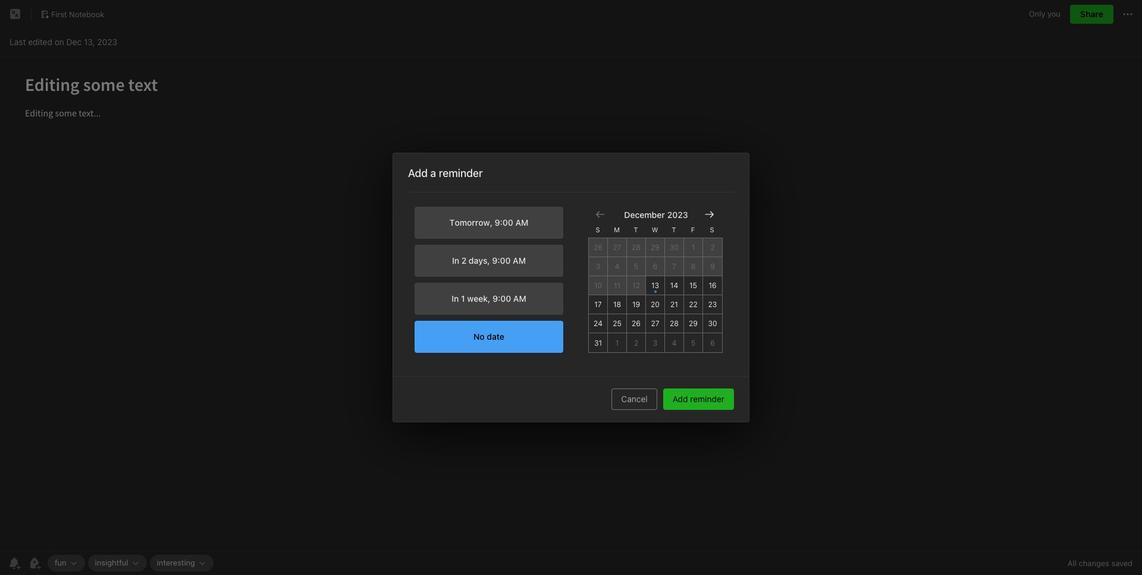 Task type: describe. For each thing, give the bounding box(es) containing it.
26 for 26 button to the right
[[632, 319, 641, 328]]

0 horizontal spatial 27
[[613, 243, 621, 252]]

0 vertical spatial am
[[515, 218, 528, 228]]

first
[[51, 9, 67, 19]]

tomorrow,
[[450, 218, 493, 228]]

24
[[594, 319, 603, 328]]

25 button
[[608, 315, 627, 334]]

collapse note image
[[8, 7, 23, 21]]

17 button
[[589, 296, 608, 315]]

10 button
[[589, 277, 608, 296]]

2 for right 2 button
[[711, 243, 715, 252]]

11
[[614, 281, 621, 290]]

21
[[671, 300, 678, 309]]

0 horizontal spatial 6 button
[[646, 258, 665, 277]]

fun button
[[48, 556, 85, 572]]

1 horizontal spatial 3 button
[[646, 334, 665, 353]]

2 vertical spatial 1
[[616, 339, 619, 348]]

11 button
[[608, 277, 627, 296]]

19
[[632, 300, 640, 309]]

interesting button
[[150, 556, 214, 572]]

first notebook
[[51, 9, 104, 19]]

21 button
[[665, 296, 684, 315]]

7 button
[[665, 258, 684, 277]]

26 for left 26 button
[[594, 243, 603, 252]]

31
[[594, 339, 602, 348]]

last
[[10, 37, 26, 47]]

23
[[708, 300, 717, 309]]

fun
[[55, 559, 66, 568]]

9 button
[[703, 258, 722, 277]]

tomorrow, 9:00 am
[[450, 218, 528, 228]]

am for in 2 days, 9:00 am
[[513, 256, 526, 266]]

in 2 days, 9:00 am button
[[415, 245, 563, 277]]

0 vertical spatial 30
[[670, 243, 679, 252]]

28 for 28 button to the top
[[632, 243, 641, 252]]

cancel
[[621, 394, 648, 405]]

14 button
[[665, 277, 684, 296]]

share
[[1080, 9, 1104, 19]]

last edited on dec 13, 2023
[[10, 37, 117, 47]]

15 button
[[684, 277, 703, 296]]

edited
[[28, 37, 52, 47]]

1 vertical spatial 4 button
[[665, 334, 684, 353]]

w
[[652, 226, 658, 234]]

1 horizontal spatial 1 button
[[684, 239, 703, 258]]

5 for topmost "5" button
[[634, 262, 638, 271]]

december
[[624, 210, 665, 220]]

only
[[1029, 9, 1046, 19]]

0 vertical spatial 28 button
[[627, 239, 646, 258]]

0 vertical spatial 29 button
[[646, 239, 665, 258]]

19 button
[[627, 296, 646, 315]]

13,
[[84, 37, 95, 47]]

2 t from the left
[[672, 226, 676, 234]]

12 button
[[627, 277, 646, 296]]

in 1 week, 9:00 am
[[452, 294, 526, 304]]

0 vertical spatial 4 button
[[608, 258, 627, 277]]

15
[[690, 281, 697, 290]]

1 t from the left
[[634, 226, 638, 234]]

all
[[1068, 559, 1077, 569]]

0 horizontal spatial 2 button
[[627, 334, 646, 353]]

1 vertical spatial 29 button
[[684, 315, 703, 334]]

4 for 4 button to the top
[[615, 262, 620, 271]]

first notebook button
[[36, 6, 108, 23]]

1 vertical spatial 30 button
[[703, 315, 722, 334]]

f
[[691, 226, 695, 234]]

23 button
[[703, 296, 722, 315]]

0 vertical spatial 27 button
[[608, 239, 627, 258]]

22 button
[[684, 296, 703, 315]]

5 for bottommost "5" button
[[691, 339, 696, 348]]

add reminder button
[[663, 389, 734, 411]]

in 1 week, 9:00 am button
[[415, 283, 563, 315]]

tomorrow, 9:00 am button
[[415, 207, 563, 239]]

4 for bottom 4 button
[[672, 339, 677, 348]]

1 horizontal spatial 27 button
[[646, 315, 665, 334]]

16 button
[[703, 277, 722, 296]]

0 horizontal spatial 26 button
[[589, 239, 608, 258]]

0 vertical spatial 3 button
[[589, 258, 608, 277]]

1 s from the left
[[596, 226, 600, 234]]

22
[[689, 300, 698, 309]]

16
[[709, 281, 717, 290]]

m
[[614, 226, 620, 234]]

add for add a reminder
[[408, 167, 428, 180]]

add reminder
[[673, 394, 725, 405]]

1 vertical spatial 5 button
[[684, 334, 703, 353]]

insightful button
[[88, 556, 147, 572]]

9:00 for week,
[[493, 294, 511, 304]]

a
[[430, 167, 436, 180]]

1 horizontal spatial 26 button
[[627, 315, 646, 334]]

0 horizontal spatial 30 button
[[665, 239, 684, 258]]

12
[[632, 281, 640, 290]]

0 vertical spatial 1
[[692, 243, 695, 252]]



Task type: locate. For each thing, give the bounding box(es) containing it.
29 button down 22
[[684, 315, 703, 334]]

25
[[613, 319, 622, 328]]

week,
[[467, 294, 490, 304]]

in left days,
[[452, 256, 459, 266]]

0 horizontal spatial 1
[[461, 294, 465, 304]]

27 down m at the right
[[613, 243, 621, 252]]

29 button
[[646, 239, 665, 258], [684, 315, 703, 334]]

28 button down december field
[[627, 239, 646, 258]]

4
[[615, 262, 620, 271], [672, 339, 677, 348]]

add a reminder
[[408, 167, 483, 180]]

s right f
[[710, 226, 714, 234]]

4 button down 21 button
[[665, 334, 684, 353]]

days,
[[469, 256, 490, 266]]

26 button down 19
[[627, 315, 646, 334]]

5 up 12
[[634, 262, 638, 271]]

1 vertical spatial am
[[513, 256, 526, 266]]

add right cancel
[[673, 394, 688, 405]]

0 horizontal spatial 26
[[594, 243, 603, 252]]

3 button up 10
[[589, 258, 608, 277]]

2 button down 19 "button"
[[627, 334, 646, 353]]

24 button
[[589, 315, 608, 334]]

3 button
[[589, 258, 608, 277], [646, 334, 665, 353]]

4 button up the 11
[[608, 258, 627, 277]]

0 horizontal spatial 2023
[[97, 37, 117, 47]]

1 horizontal spatial 29
[[689, 319, 698, 328]]

1 vertical spatial reminder
[[690, 394, 725, 405]]

you
[[1048, 9, 1061, 19]]

0 horizontal spatial add
[[408, 167, 428, 180]]

December field
[[622, 209, 665, 221]]

1 vertical spatial 3 button
[[646, 334, 665, 353]]

2 up 9 on the top of page
[[711, 243, 715, 252]]

0 vertical spatial 4
[[615, 262, 620, 271]]

8 button
[[684, 258, 703, 277]]

2023 field
[[665, 209, 688, 221]]

s left m at the right
[[596, 226, 600, 234]]

0 horizontal spatial 2
[[462, 256, 467, 266]]

27 button down m at the right
[[608, 239, 627, 258]]

1 button right the 31
[[608, 334, 627, 353]]

1 horizontal spatial 4
[[672, 339, 677, 348]]

2023 inside note window element
[[97, 37, 117, 47]]

1 vertical spatial 26 button
[[627, 315, 646, 334]]

reminder inside button
[[690, 394, 725, 405]]

1 vertical spatial 9:00
[[492, 256, 511, 266]]

29 for the bottom the 29 'button'
[[689, 319, 698, 328]]

0 vertical spatial 2023
[[97, 37, 117, 47]]

0 vertical spatial 26 button
[[589, 239, 608, 258]]

8
[[691, 262, 696, 271]]

2
[[711, 243, 715, 252], [462, 256, 467, 266], [634, 339, 638, 348]]

14
[[670, 281, 678, 290]]

0 horizontal spatial 29 button
[[646, 239, 665, 258]]

in 2 days, 9:00 am
[[452, 256, 526, 266]]

0 vertical spatial 29
[[651, 243, 660, 252]]

1 horizontal spatial 27
[[651, 319, 660, 328]]

1 horizontal spatial 30 button
[[703, 315, 722, 334]]

dec
[[66, 37, 82, 47]]

5
[[634, 262, 638, 271], [691, 339, 696, 348]]

0 horizontal spatial 28
[[632, 243, 641, 252]]

28
[[632, 243, 641, 252], [670, 319, 679, 328]]

interesting
[[157, 559, 195, 568]]

1 right 31 button
[[616, 339, 619, 348]]

0 horizontal spatial t
[[634, 226, 638, 234]]

9
[[710, 262, 715, 271]]

1 down f
[[692, 243, 695, 252]]

26
[[594, 243, 603, 252], [632, 319, 641, 328]]

add left "a"
[[408, 167, 428, 180]]

5 button
[[627, 258, 646, 277], [684, 334, 703, 353]]

29 button down w on the right of the page
[[646, 239, 665, 258]]

1 vertical spatial 5
[[691, 339, 696, 348]]

1 vertical spatial 2
[[462, 256, 467, 266]]

1 vertical spatial 1
[[461, 294, 465, 304]]

0 horizontal spatial 30
[[670, 243, 679, 252]]

9:00 inside in 2 days, 9:00 am button
[[492, 256, 511, 266]]

9:00 right days,
[[492, 256, 511, 266]]

1 horizontal spatial 6 button
[[703, 334, 722, 353]]

2 button
[[703, 239, 722, 258], [627, 334, 646, 353]]

2 vertical spatial 2
[[634, 339, 638, 348]]

0 vertical spatial 2 button
[[703, 239, 722, 258]]

2 vertical spatial am
[[513, 294, 526, 304]]

1 vertical spatial 1 button
[[608, 334, 627, 353]]

13
[[651, 281, 659, 290]]

0 vertical spatial 6 button
[[646, 258, 665, 277]]

0 vertical spatial 30 button
[[665, 239, 684, 258]]

1 horizontal spatial 5 button
[[684, 334, 703, 353]]

am right week,
[[513, 294, 526, 304]]

1 vertical spatial 29
[[689, 319, 698, 328]]

13 button
[[646, 277, 665, 296]]

1 horizontal spatial 28 button
[[665, 315, 684, 334]]

am up in 2 days, 9:00 am
[[515, 218, 528, 228]]

3 up 10
[[596, 262, 600, 271]]

2 s from the left
[[710, 226, 714, 234]]

0 vertical spatial add
[[408, 167, 428, 180]]

31 button
[[589, 334, 608, 353]]

30 button
[[665, 239, 684, 258], [703, 315, 722, 334]]

1 vertical spatial 28
[[670, 319, 679, 328]]

30 down 23 'button'
[[708, 319, 717, 328]]

1 vertical spatial 2 button
[[627, 334, 646, 353]]

30
[[670, 243, 679, 252], [708, 319, 717, 328]]

on
[[55, 37, 64, 47]]

1 vertical spatial add
[[673, 394, 688, 405]]

1 horizontal spatial 3
[[653, 339, 658, 348]]

2 for leftmost 2 button
[[634, 339, 638, 348]]

28 for the rightmost 28 button
[[670, 319, 679, 328]]

0 horizontal spatial 4
[[615, 262, 620, 271]]

in
[[452, 256, 459, 266], [452, 294, 459, 304]]

1 vertical spatial in
[[452, 294, 459, 304]]

28 button
[[627, 239, 646, 258], [665, 315, 684, 334]]

1 button
[[684, 239, 703, 258], [608, 334, 627, 353]]

1 horizontal spatial 1
[[616, 339, 619, 348]]

2023 right december
[[667, 210, 688, 220]]

am for in 1 week, 9:00 am
[[513, 294, 526, 304]]

30 up 7 at the top of page
[[670, 243, 679, 252]]

0 horizontal spatial 5 button
[[627, 258, 646, 277]]

0 horizontal spatial reminder
[[439, 167, 483, 180]]

3
[[596, 262, 600, 271], [653, 339, 658, 348]]

0 vertical spatial 5
[[634, 262, 638, 271]]

only you
[[1029, 9, 1061, 19]]

4 button
[[608, 258, 627, 277], [665, 334, 684, 353]]

29 for the topmost the 29 'button'
[[651, 243, 660, 252]]

0 vertical spatial 6
[[653, 262, 658, 271]]

1 vertical spatial 4
[[672, 339, 677, 348]]

26 up 10
[[594, 243, 603, 252]]

add
[[408, 167, 428, 180], [673, 394, 688, 405]]

1 horizontal spatial 28
[[670, 319, 679, 328]]

1 horizontal spatial t
[[672, 226, 676, 234]]

0 vertical spatial reminder
[[439, 167, 483, 180]]

1 vertical spatial 2023
[[667, 210, 688, 220]]

4 down 21 button
[[672, 339, 677, 348]]

s
[[596, 226, 600, 234], [710, 226, 714, 234]]

28 button down 21
[[665, 315, 684, 334]]

18
[[613, 300, 621, 309]]

add for add reminder
[[673, 394, 688, 405]]

9:00 right tomorrow,
[[495, 218, 513, 228]]

1 horizontal spatial 4 button
[[665, 334, 684, 353]]

Note Editor text field
[[0, 57, 1142, 552]]

in for in 1 week, 9:00 am
[[452, 294, 459, 304]]

note window element
[[0, 0, 1142, 576]]

add tag image
[[27, 557, 42, 571]]

2 horizontal spatial 2
[[711, 243, 715, 252]]

26 button up 10
[[589, 239, 608, 258]]

5 down 22 button
[[691, 339, 696, 348]]

1 vertical spatial 30
[[708, 319, 717, 328]]

7
[[672, 262, 676, 271]]

3 button down 20 button
[[646, 334, 665, 353]]

1 horizontal spatial s
[[710, 226, 714, 234]]

1 horizontal spatial 6
[[710, 339, 715, 348]]

4 up the 11
[[615, 262, 620, 271]]

27 button
[[608, 239, 627, 258], [646, 315, 665, 334]]

6 button down 23 'button'
[[703, 334, 722, 353]]

am
[[515, 218, 528, 228], [513, 256, 526, 266], [513, 294, 526, 304]]

1 horizontal spatial 30
[[708, 319, 717, 328]]

6 button
[[646, 258, 665, 277], [703, 334, 722, 353]]

9:00 for days,
[[492, 256, 511, 266]]

0 horizontal spatial 1 button
[[608, 334, 627, 353]]

29
[[651, 243, 660, 252], [689, 319, 698, 328]]

2 vertical spatial 9:00
[[493, 294, 511, 304]]

0 horizontal spatial 27 button
[[608, 239, 627, 258]]

9:00 inside the in 1 week, 9:00 am button
[[493, 294, 511, 304]]

30 button up 7 at the top of page
[[665, 239, 684, 258]]

1 inside the in 1 week, 9:00 am button
[[461, 294, 465, 304]]

27 down 20 button
[[651, 319, 660, 328]]

cancel button
[[612, 389, 657, 411]]

share button
[[1070, 5, 1114, 24]]

26 right the 25 'button'
[[632, 319, 641, 328]]

20 button
[[646, 296, 665, 315]]

6
[[653, 262, 658, 271], [710, 339, 715, 348]]

2 right 31 button
[[634, 339, 638, 348]]

27
[[613, 243, 621, 252], [651, 319, 660, 328]]

2023 right 13,
[[97, 37, 117, 47]]

1 button down f
[[684, 239, 703, 258]]

t down december field
[[634, 226, 638, 234]]

1 vertical spatial 28 button
[[665, 315, 684, 334]]

1 horizontal spatial add
[[673, 394, 688, 405]]

29 down w on the right of the page
[[651, 243, 660, 252]]

in for in 2 days, 9:00 am
[[452, 256, 459, 266]]

0 vertical spatial 1 button
[[684, 239, 703, 258]]

in left week,
[[452, 294, 459, 304]]

add inside 'add reminder' button
[[673, 394, 688, 405]]

0 horizontal spatial 6
[[653, 262, 658, 271]]

2 in from the top
[[452, 294, 459, 304]]

1 left week,
[[461, 294, 465, 304]]

t down 2023 field
[[672, 226, 676, 234]]

all changes saved
[[1068, 559, 1133, 569]]

insightful
[[95, 559, 128, 568]]

9:00 inside tomorrow, 9:00 am button
[[495, 218, 513, 228]]

0 vertical spatial 28
[[632, 243, 641, 252]]

9:00 right week,
[[493, 294, 511, 304]]

t
[[634, 226, 638, 234], [672, 226, 676, 234]]

saved
[[1112, 559, 1133, 569]]

2 left days,
[[462, 256, 467, 266]]

30 button down 23
[[703, 315, 722, 334]]

29 down 22 button
[[689, 319, 698, 328]]

28 down december field
[[632, 243, 641, 252]]

am right days,
[[513, 256, 526, 266]]

1 vertical spatial 26
[[632, 319, 641, 328]]

5 button up 12
[[627, 258, 646, 277]]

18 button
[[608, 296, 627, 315]]

17
[[595, 300, 602, 309]]

5 button down 22 button
[[684, 334, 703, 353]]

6 down 23 'button'
[[710, 339, 715, 348]]

1 horizontal spatial 2 button
[[703, 239, 722, 258]]

0 vertical spatial in
[[452, 256, 459, 266]]

28 down 21 button
[[670, 319, 679, 328]]

2 button up 9 on the top of page
[[703, 239, 722, 258]]

26 button
[[589, 239, 608, 258], [627, 315, 646, 334]]

1 vertical spatial 3
[[653, 339, 658, 348]]

3 down 20 button
[[653, 339, 658, 348]]

add a reminder image
[[7, 557, 21, 571]]

1 vertical spatial 6
[[710, 339, 715, 348]]

6 button up 13
[[646, 258, 665, 277]]

0 vertical spatial 3
[[596, 262, 600, 271]]

20
[[651, 300, 660, 309]]

1 horizontal spatial reminder
[[690, 394, 725, 405]]

1 horizontal spatial 26
[[632, 319, 641, 328]]

0 horizontal spatial 5
[[634, 262, 638, 271]]

6 up 13
[[653, 262, 658, 271]]

december 2023
[[624, 210, 688, 220]]

0 horizontal spatial s
[[596, 226, 600, 234]]

2023
[[97, 37, 117, 47], [667, 210, 688, 220]]

1 in from the top
[[452, 256, 459, 266]]

changes
[[1079, 559, 1109, 569]]

0 vertical spatial 9:00
[[495, 218, 513, 228]]

1 vertical spatial 6 button
[[703, 334, 722, 353]]

0 horizontal spatial 4 button
[[608, 258, 627, 277]]

0 horizontal spatial 3
[[596, 262, 600, 271]]

27 button down the 20
[[646, 315, 665, 334]]

notebook
[[69, 9, 104, 19]]

1 vertical spatial 27 button
[[646, 315, 665, 334]]

10
[[594, 281, 602, 290]]

1 horizontal spatial 2023
[[667, 210, 688, 220]]

0 vertical spatial 5 button
[[627, 258, 646, 277]]



Task type: vqa. For each thing, say whether or not it's contained in the screenshot.
28
yes



